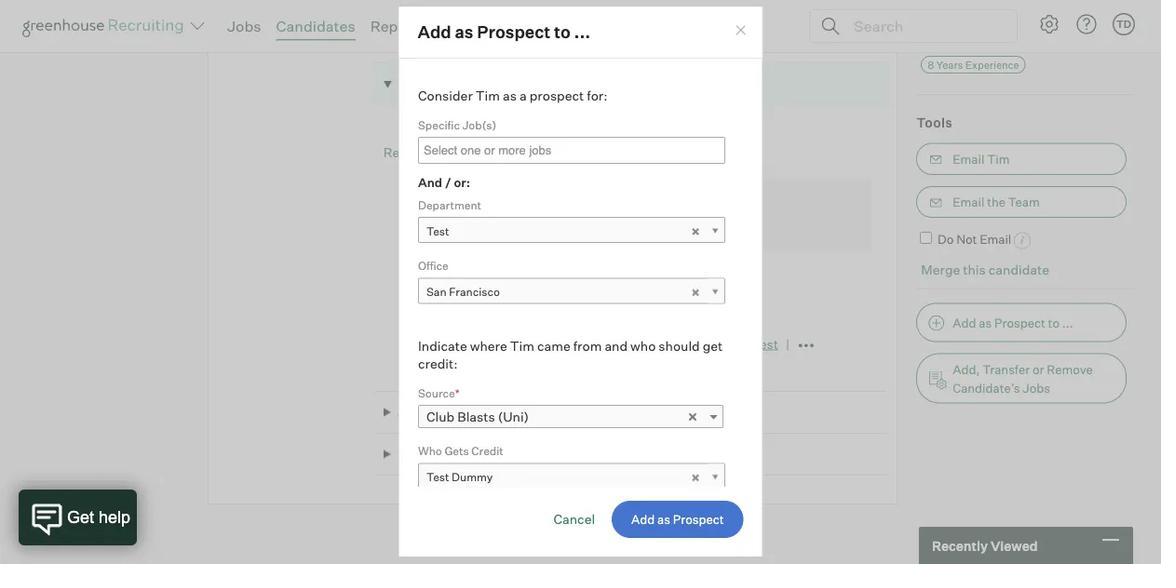 Task type: vqa. For each thing, say whether or not it's contained in the screenshot.
1st Test from the bottom
yes



Task type: locate. For each thing, give the bounding box(es) containing it.
oct
[[458, 207, 479, 223]]

not
[[610, 207, 632, 223], [956, 232, 977, 247]]

2 vertical spatial as
[[979, 316, 992, 331]]

this
[[963, 262, 986, 278]]

1 vertical spatial +
[[402, 368, 411, 384]]

0 vertical spatial +
[[1094, 6, 1102, 23]]

edit inside "link"
[[1105, 6, 1130, 23]]

merge
[[921, 262, 960, 278]]

who
[[630, 338, 655, 354]]

1 vertical spatial tim
[[987, 152, 1010, 167]]

1 vertical spatial experience
[[965, 59, 1019, 71]]

resend
[[384, 145, 430, 161]]

experience down tags
[[970, 37, 1023, 49]]

add as prospect to ... up (current
[[418, 22, 591, 43]]

offer
[[415, 447, 447, 463]]

8
[[928, 59, 934, 71]]

to inside add as prospect to ... dialog
[[554, 22, 571, 43]]

email
[[953, 152, 985, 167], [953, 195, 985, 210], [980, 232, 1012, 247]]

1 vertical spatial to
[[1048, 316, 1060, 331]]

jobs
[[227, 17, 261, 35], [1023, 381, 1050, 396]]

send
[[612, 336, 643, 353]]

0 vertical spatial prospect
[[477, 22, 551, 43]]

self-
[[646, 336, 674, 353]]

yet
[[635, 207, 654, 223]]

0 vertical spatial test
[[426, 224, 449, 238]]

sep
[[576, 77, 600, 93]]

... inside button
[[1062, 316, 1073, 331]]

club
[[426, 409, 454, 425]]

2 horizontal spatial as
[[979, 316, 992, 331]]

0 horizontal spatial as
[[455, 22, 474, 43]]

prospect inside button
[[995, 316, 1046, 331]]

send self-schedule request
[[612, 336, 778, 353]]

reports
[[370, 17, 426, 35]]

0 horizontal spatial +
[[402, 368, 411, 384]]

suggested
[[410, 191, 459, 203]]

years right 8
[[936, 59, 963, 71]]

1 vertical spatial not
[[956, 232, 977, 247]]

test down the mon
[[426, 224, 449, 238]]

2 horizontal spatial tim
[[987, 152, 1010, 167]]

test down offer
[[426, 471, 449, 485]]

add inside dialog
[[418, 22, 451, 43]]

tim inside button
[[987, 152, 1010, 167]]

debrief
[[415, 77, 462, 93], [402, 327, 447, 344]]

stage)
[[522, 77, 564, 93]]

to up stage)
[[554, 22, 571, 43]]

0 vertical spatial email
[[953, 152, 985, 167]]

should
[[658, 338, 699, 354]]

none text field inside add as prospect to ... dialog
[[419, 139, 679, 162]]

1 vertical spatial debrief
[[402, 327, 447, 344]]

credit
[[471, 444, 503, 458]]

jobs down or
[[1023, 381, 1050, 396]]

2 vertical spatial tim
[[510, 338, 534, 354]]

not left yet on the right top of the page
[[610, 207, 632, 223]]

0 horizontal spatial ...
[[574, 22, 591, 43]]

0 vertical spatial add as prospect to ...
[[418, 22, 591, 43]]

experience down 10 years experience link
[[965, 59, 1019, 71]]

interview
[[442, 368, 498, 384]]

the
[[987, 195, 1006, 210]]

6. onsite
[[398, 35, 457, 51]]

years right 10
[[941, 37, 967, 49]]

0 vertical spatial years
[[941, 37, 967, 49]]

1 horizontal spatial tim
[[510, 338, 534, 354]]

jobs left "candidates"
[[227, 17, 261, 35]]

edit
[[1105, 6, 1130, 23], [724, 207, 748, 223]]

+ edit link
[[1089, 2, 1134, 27]]

0 horizontal spatial tim
[[475, 88, 500, 104]]

prospect up the transfer at bottom
[[995, 316, 1046, 331]]

+ edit
[[1094, 6, 1130, 23]]

None text field
[[419, 139, 679, 162]]

to up the remove
[[1048, 316, 1060, 331]]

0 vertical spatial tim
[[475, 88, 500, 104]]

+ for + edit
[[1094, 6, 1102, 23]]

td button
[[1109, 9, 1139, 39]]

1 horizontal spatial add as prospect to ...
[[953, 316, 1073, 331]]

email tim button
[[917, 144, 1127, 175]]

1 horizontal spatial edit
[[1105, 6, 1130, 23]]

+ add interview link
[[402, 368, 498, 384]]

add inside popup button
[[571, 17, 600, 35]]

a
[[519, 88, 526, 104]]

0 horizontal spatial prospect
[[477, 22, 551, 43]]

0 horizontal spatial to
[[554, 22, 571, 43]]

1 horizontal spatial ...
[[1062, 316, 1073, 331]]

now
[[596, 123, 621, 139]]

1 horizontal spatial to
[[1048, 316, 1060, 331]]

1 vertical spatial ...
[[1062, 316, 1073, 331]]

0 vertical spatial edit
[[1105, 6, 1130, 23]]

to
[[554, 22, 571, 43], [1048, 316, 1060, 331]]

+ left td
[[1094, 6, 1102, 23]]

1 vertical spatial jobs
[[1023, 381, 1050, 396]]

gets
[[444, 444, 469, 458]]

debrief up credit: at bottom left
[[402, 327, 447, 344]]

1 vertical spatial edit
[[724, 207, 748, 223]]

/
[[444, 175, 451, 190]]

None submit
[[612, 501, 744, 539]]

0 horizontal spatial add as prospect to ...
[[418, 22, 591, 43]]

as up the add,
[[979, 316, 992, 331]]

transfer
[[983, 362, 1030, 377]]

add as prospect to ... up the transfer at bottom
[[953, 316, 1073, 331]]

times:
[[461, 191, 493, 203]]

1 horizontal spatial as
[[502, 88, 516, 104]]

1 horizontal spatial jobs
[[1023, 381, 1050, 396]]

request
[[732, 336, 778, 353]]

interviews
[[402, 287, 469, 303]]

1 vertical spatial years
[[936, 59, 963, 71]]

email left the
[[953, 195, 985, 210]]

email up email the team
[[953, 152, 985, 167]]

add as prospect to ...
[[418, 22, 591, 43], [953, 316, 1073, 331]]

san francisco link
[[418, 278, 725, 305]]

as up 7. debrief (current stage)
[[455, 22, 474, 43]]

just now
[[571, 123, 621, 139]]

0 vertical spatial ...
[[574, 22, 591, 43]]

test link
[[418, 217, 725, 244]]

add up the add,
[[953, 316, 976, 331]]

prospect
[[529, 88, 584, 104]]

cancel link
[[554, 512, 595, 528]]

+ add interview
[[402, 368, 498, 384]]

0 vertical spatial experience
[[970, 37, 1023, 49]]

1 vertical spatial prospect
[[995, 316, 1046, 331]]

add up sep at the top of the page
[[571, 17, 600, 35]]

check
[[482, 405, 522, 421]]

0 vertical spatial not
[[610, 207, 632, 223]]

1 horizontal spatial +
[[1094, 6, 1102, 23]]

(uni)
[[497, 409, 529, 425]]

schedule
[[674, 336, 729, 353]]

not right do
[[956, 232, 977, 247]]

tools
[[917, 115, 953, 132]]

for:
[[586, 88, 607, 104]]

reference
[[415, 405, 480, 421]]

2 vertical spatial email
[[980, 232, 1012, 247]]

san francisco
[[426, 285, 500, 299]]

1 vertical spatial test
[[426, 471, 449, 485]]

0 horizontal spatial not
[[610, 207, 632, 223]]

0 horizontal spatial jobs
[[227, 17, 261, 35]]

not yet responded edit
[[610, 207, 748, 223]]

... up the remove
[[1062, 316, 1073, 331]]

prospect inside dialog
[[477, 22, 551, 43]]

tim up the
[[987, 152, 1010, 167]]

2 test from the top
[[426, 471, 449, 485]]

1 horizontal spatial prospect
[[995, 316, 1046, 331]]

tim up job(s)
[[475, 88, 500, 104]]

prospect up (current
[[477, 22, 551, 43]]

1 vertical spatial add as prospect to ...
[[953, 316, 1073, 331]]

years
[[941, 37, 967, 49], [936, 59, 963, 71]]

1 horizontal spatial not
[[956, 232, 977, 247]]

email for email tim
[[953, 152, 985, 167]]

1 vertical spatial email
[[953, 195, 985, 210]]

... inside dialog
[[574, 22, 591, 43]]

experience for 10 years experience
[[970, 37, 1023, 49]]

experience for 8 years experience
[[965, 59, 1019, 71]]

0 vertical spatial to
[[554, 22, 571, 43]]

candidate's
[[953, 381, 1020, 396]]

tim left came on the bottom of page
[[510, 338, 534, 354]]

test for test dummy
[[426, 471, 449, 485]]

consider tim as a prospect for:
[[418, 88, 607, 104]]

as
[[455, 22, 474, 43], [502, 88, 516, 104], [979, 316, 992, 331]]

1 test from the top
[[426, 224, 449, 238]]

add right the 6.
[[418, 22, 451, 43]]

jobs inside add, transfer or remove candidate's jobs
[[1023, 381, 1050, 396]]

consider
[[418, 88, 472, 104]]

as left a
[[502, 88, 516, 104]]

add
[[571, 17, 600, 35], [418, 22, 451, 43], [953, 316, 976, 331], [414, 368, 439, 384]]

add, transfer or remove candidate's jobs
[[953, 362, 1093, 396]]

debrief right 7.
[[415, 77, 462, 93]]

0 vertical spatial jobs
[[227, 17, 261, 35]]

... up sep at the top of the page
[[574, 22, 591, 43]]

tim
[[475, 88, 500, 104], [987, 152, 1010, 167], [510, 338, 534, 354]]

or:
[[453, 175, 470, 190]]

came
[[537, 338, 570, 354]]

email up merge this candidate link
[[980, 232, 1012, 247]]

+ inside "link"
[[1094, 6, 1102, 23]]

+ left credit: at bottom left
[[402, 368, 411, 384]]

10 years experience link
[[921, 34, 1030, 52]]



Task type: describe. For each thing, give the bounding box(es) containing it.
email for email the team
[[953, 195, 985, 210]]

indicate where tim came from and who should get credit:
[[418, 338, 722, 372]]

years for 10
[[941, 37, 967, 49]]

tim for email
[[987, 152, 1010, 167]]

onsite
[[415, 35, 457, 51]]

integrations
[[441, 17, 525, 35]]

add as prospect to ... button
[[917, 304, 1127, 343]]

6.
[[398, 35, 410, 51]]

mon
[[428, 207, 455, 223]]

send self-schedule request link
[[612, 336, 778, 353]]

to inside add as prospect to ... button
[[1048, 316, 1060, 331]]

add, transfer or remove candidate's jobs button
[[917, 354, 1127, 404]]

edit link
[[724, 207, 748, 223]]

specific job(s)
[[418, 118, 496, 132]]

where
[[470, 338, 507, 354]]

configure image
[[1038, 13, 1061, 35]]

integrations link
[[441, 17, 525, 35]]

tim for consider
[[475, 88, 500, 104]]

test for test
[[426, 224, 449, 238]]

team
[[1008, 195, 1040, 210]]

td button
[[1113, 13, 1135, 35]]

reports link
[[370, 17, 426, 35]]

16,
[[482, 207, 498, 223]]

candidate tags
[[917, 6, 1020, 23]]

indicate
[[418, 338, 467, 354]]

job(s)
[[462, 118, 496, 132]]

4:00pm
[[428, 225, 477, 241]]

+ for + add interview
[[402, 368, 411, 384]]

10 years experience
[[928, 37, 1023, 49]]

0 vertical spatial as
[[455, 22, 474, 43]]

email the team button
[[917, 186, 1127, 218]]

source *
[[418, 386, 459, 400]]

close image
[[733, 23, 748, 38]]

(current
[[465, 77, 519, 93]]

greenhouse recruiting image
[[22, 15, 190, 37]]

test dummy link
[[418, 464, 725, 491]]

td
[[1116, 18, 1132, 30]]

as inside button
[[979, 316, 992, 331]]

recently
[[932, 538, 988, 554]]

from
[[573, 338, 601, 354]]

*
[[455, 386, 459, 400]]

years for 8
[[936, 59, 963, 71]]

francisco
[[449, 285, 500, 299]]

resend button
[[384, 145, 430, 161]]

email tim
[[953, 152, 1010, 167]]

merge this candidate link
[[921, 262, 1049, 278]]

candidate
[[917, 6, 985, 23]]

specific
[[418, 118, 459, 132]]

viewed
[[991, 538, 1038, 554]]

add up source
[[414, 368, 439, 384]]

candidates
[[276, 17, 355, 35]]

add,
[[953, 362, 980, 377]]

and / or:
[[418, 175, 470, 190]]

add as prospect to ... dialog
[[398, 6, 763, 558]]

merge this candidate
[[921, 262, 1049, 278]]

0 horizontal spatial edit
[[724, 207, 748, 223]]

suggested times: mon oct 16, 11:00am – 4:00pm
[[410, 191, 561, 241]]

none submit inside add as prospect to ... dialog
[[612, 501, 744, 539]]

7. debrief (current stage)
[[399, 77, 564, 93]]

test dummy
[[426, 471, 493, 485]]

1 vertical spatial as
[[502, 88, 516, 104]]

or
[[1033, 362, 1044, 377]]

cancel
[[554, 512, 595, 528]]

add as prospect to ... inside dialog
[[418, 22, 591, 43]]

and
[[418, 175, 442, 190]]

club blasts (uni) link
[[418, 405, 723, 429]]

sep 18, 2023
[[576, 77, 654, 93]]

add inside button
[[953, 316, 976, 331]]

0 vertical spatial debrief
[[415, 77, 462, 93]]

club blasts (uni)
[[426, 409, 529, 425]]

7.
[[399, 77, 409, 93]]

–
[[552, 207, 561, 223]]

source
[[418, 386, 455, 400]]

responded
[[656, 207, 721, 223]]

who gets credit
[[418, 444, 503, 458]]

9.
[[398, 447, 410, 463]]

tim inside the indicate where tim came from and who should get credit:
[[510, 338, 534, 354]]

just
[[571, 123, 593, 139]]

blasts
[[457, 409, 495, 425]]

remove
[[1047, 362, 1093, 377]]

Do Not Email checkbox
[[920, 232, 932, 244]]

9. offer
[[398, 447, 447, 463]]

Search text field
[[849, 13, 1000, 40]]

add as prospect to ... inside button
[[953, 316, 1073, 331]]

10
[[928, 37, 938, 49]]

8.
[[398, 405, 410, 421]]

2023
[[623, 77, 654, 93]]

do
[[938, 232, 954, 247]]

18,
[[603, 77, 620, 93]]



